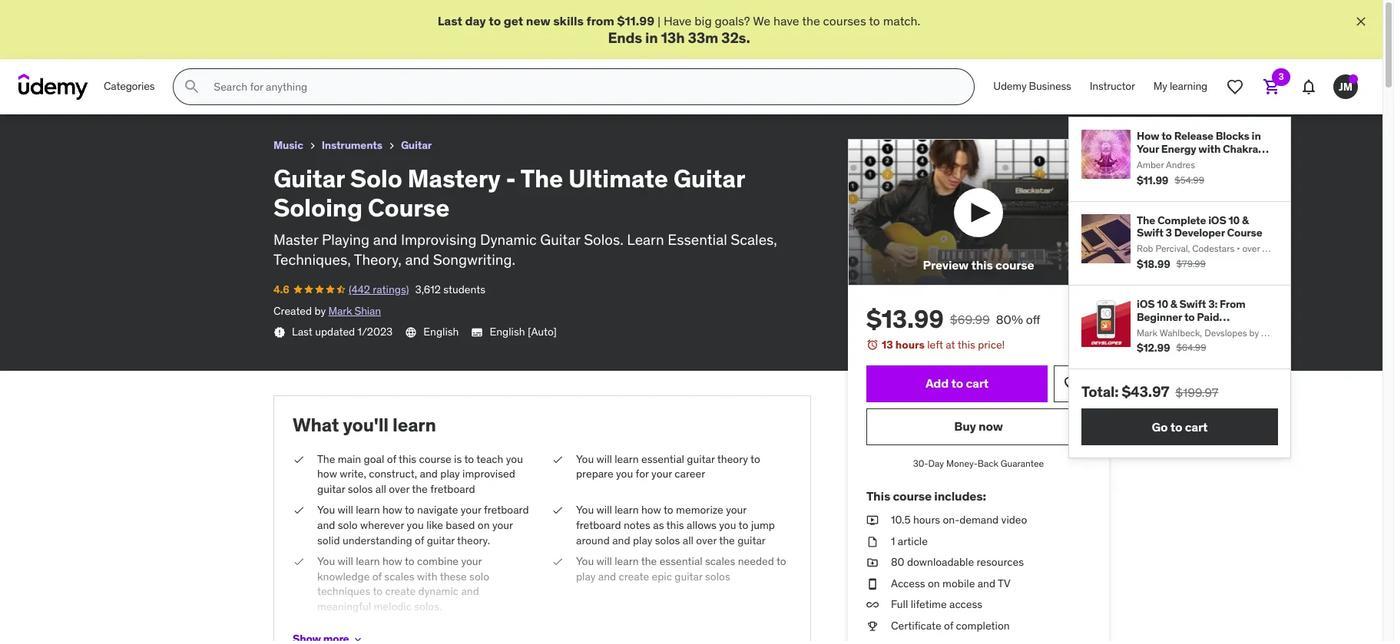 Task type: describe. For each thing, give the bounding box(es) containing it.
and left tv
[[978, 577, 995, 590]]

$199.97
[[1175, 385, 1218, 400]]

courses
[[823, 13, 866, 28]]

to inside you will learn the essential scales needed to play and create epic guitar solos
[[776, 555, 786, 568]]

off
[[1026, 312, 1040, 328]]

career
[[675, 467, 705, 481]]

to inside the how to release blocks in your energy with chakra clearing
[[1161, 129, 1172, 143]]

create inside you will learn how to combine your knowledge of scales with these solo techniques to create dynamic and meaningful melodic solos.
[[385, 585, 416, 599]]

learning
[[1170, 79, 1207, 93]]

scales inside you will learn the essential scales needed to play and create epic guitar solos
[[705, 555, 735, 568]]

ios 10 & swift 3: from beginner to paid professional™
[[1137, 297, 1246, 337]]

guitar link
[[401, 136, 432, 155]]

solo inside you will learn how to navigate your fretboard and solo wherever you like based on your solid understanding of guitar theory.
[[338, 518, 358, 532]]

add
[[925, 376, 949, 391]]

the complete ios 10 & swift 3 developer course link
[[1137, 213, 1272, 240]]

udemy business link
[[984, 69, 1080, 105]]

completion
[[956, 619, 1010, 633]]

10.5 hours on-demand video
[[891, 513, 1027, 527]]

notes
[[624, 518, 650, 532]]

how inside the main goal of this course is to teach you how write, construct, and play improvised guitar solos all over the fretboard
[[317, 467, 337, 481]]

dynamic
[[480, 230, 537, 249]]

how for you will learn how to combine your knowledge of scales with these solo techniques to create dynamic and meaningful melodic solos.
[[382, 555, 402, 568]]

4.6
[[273, 283, 289, 296]]

$12.99
[[1137, 341, 1170, 355]]

you for you will learn the essential scales needed to play and create epic guitar solos
[[576, 555, 594, 568]]

to inside button
[[951, 376, 963, 391]]

the inside learn all the important techniques: legato, bends, vibrato, note stacking, slides
[[360, 621, 376, 635]]

of inside the main goal of this course is to teach you how write, construct, and play improvised guitar solos all over the fretboard
[[387, 452, 396, 466]]

scales inside you will learn how to combine your knowledge of scales with these solo techniques to create dynamic and meaningful melodic solos.
[[384, 570, 414, 583]]

day
[[465, 13, 486, 28]]

guitar inside the main goal of this course is to teach you how write, construct, and play improvised guitar solos all over the fretboard
[[317, 482, 345, 496]]

notifications image
[[1300, 78, 1318, 96]]

on inside you will learn how to navigate your fretboard and solo wherever you like based on your solid understanding of guitar theory.
[[478, 518, 490, 532]]

business
[[1029, 79, 1071, 93]]

and up theory,
[[373, 230, 397, 249]]

to inside you will learn essential guitar theory to prepare you for your career
[[750, 452, 760, 466]]

to inside you will learn how to navigate your fretboard and solo wherever you like based on your solid understanding of guitar theory.
[[405, 503, 415, 517]]

preview
[[923, 257, 969, 273]]

with inside you will learn how to combine your knowledge of scales with these solo techniques to create dynamic and meaningful melodic solos.
[[417, 570, 437, 583]]

english [auto]
[[490, 325, 557, 339]]

construct,
[[369, 467, 417, 481]]

video
[[1001, 513, 1027, 527]]

needed
[[738, 555, 774, 568]]

the inside you will learn the essential scales needed to play and create epic guitar solos
[[641, 555, 657, 568]]

10 inside the complete ios 10 & swift 3 developer course rob percival, codestars • over 2 million students worldwide! $18.99 $79.99
[[1228, 213, 1240, 227]]

wherever
[[360, 518, 404, 532]]

and down improvising
[[405, 251, 429, 269]]

ios 10 & swift 3: from beginner to paid professional™ link
[[1137, 297, 1272, 337]]

understanding
[[342, 533, 412, 547]]

english for english [auto]
[[490, 325, 525, 339]]

of down full lifetime access
[[944, 619, 953, 633]]

-
[[506, 163, 516, 194]]

mark shian link
[[328, 304, 381, 318]]

on-
[[943, 513, 959, 527]]

you inside you will learn essential guitar theory to prepare you for your career
[[616, 467, 633, 481]]

0 horizontal spatial by
[[315, 304, 326, 318]]

preview this course
[[923, 257, 1034, 273]]

and inside you will learn how to combine your knowledge of scales with these solo techniques to create dynamic and meaningful melodic solos.
[[461, 585, 479, 599]]

course inside the main goal of this course is to teach you how write, construct, and play improvised guitar solos all over the fretboard
[[419, 452, 451, 466]]

this inside the main goal of this course is to teach you how write, construct, and play improvised guitar solos all over the fretboard
[[399, 452, 416, 466]]

13h 33m 31s
[[662, 29, 745, 47]]

the inside last day to get new skills from $11.99 | have big goals? we have the courses to match. ends in 13h 33m 31s .
[[802, 13, 820, 28]]

all inside you will learn how to memorize your fretboard notes as this allows you to jump around and play solos all over the guitar
[[683, 533, 694, 547]]

this inside the preview this course button
[[971, 257, 993, 273]]

all inside learn all the important techniques: legato, bends, vibrato, note stacking, slides
[[347, 621, 358, 635]]

you inside you will learn how to navigate your fretboard and solo wherever you like based on your solid understanding of guitar theory.
[[407, 518, 424, 532]]

learn all the important techniques: legato, bends, vibrato, note stacking, slides
[[317, 621, 526, 641]]

how for you will learn how to navigate your fretboard and solo wherever you like based on your solid understanding of guitar theory.
[[382, 503, 402, 517]]

buy now
[[954, 419, 1003, 434]]

of inside you will learn how to navigate your fretboard and solo wherever you like based on your solid understanding of guitar theory.
[[415, 533, 424, 547]]

will for of
[[338, 555, 353, 568]]

& inside the complete ios 10 & swift 3 developer course rob percival, codestars • over 2 million students worldwide! $18.99 $79.99
[[1242, 213, 1249, 227]]

categories
[[104, 79, 155, 93]]

my learning
[[1153, 79, 1207, 93]]

by inside mark wahlbeck, devslopes by mark wahlbeck $12.99 $64.99
[[1249, 327, 1259, 338]]

you will learn the essential scales needed to play and create epic guitar solos
[[576, 555, 786, 583]]

guitar inside you will learn the essential scales needed to play and create epic guitar solos
[[675, 570, 703, 583]]

soloing
[[273, 192, 362, 224]]

your for you will learn how to navigate your fretboard and solo wherever you like based on your solid understanding of guitar theory.
[[461, 503, 481, 517]]

your right based at bottom
[[492, 518, 513, 532]]

$43.97
[[1122, 383, 1169, 401]]

codestars
[[1192, 243, 1234, 254]]

last for last updated 1/2023
[[292, 325, 312, 339]]

xsmall image for certificate of completion
[[866, 619, 879, 634]]

and inside you will learn how to navigate your fretboard and solo wherever you like based on your solid understanding of guitar theory.
[[317, 518, 335, 532]]

devslopes
[[1204, 327, 1247, 338]]

mark wahlbeck, devslopes by mark wahlbeck $12.99 $64.99
[[1137, 327, 1325, 355]]

80
[[891, 555, 904, 569]]

add to cart button
[[866, 366, 1048, 402]]

techniques
[[317, 585, 370, 599]]

bends,
[[317, 636, 349, 641]]

at
[[946, 338, 955, 352]]

theory.
[[457, 533, 490, 547]]

Search for anything text field
[[211, 74, 956, 100]]

learn inside guitar solo mastery - the ultimate guitar soloing course master playing and improvising dynamic guitar solos. learn essential scales, techniques, theory, and songwriting.
[[627, 230, 664, 249]]

0 horizontal spatial mark
[[328, 304, 352, 318]]

memorize
[[676, 503, 723, 517]]

xsmall image for the main goal of this course is to teach you how write, construct, and play improvised guitar solos all over the fretboard
[[293, 452, 305, 467]]

essential
[[668, 230, 727, 249]]

add to wishlist image
[[1063, 375, 1081, 393]]

2 horizontal spatial mark
[[1261, 327, 1282, 338]]

will for you
[[596, 452, 612, 466]]

worldwide!
[[1337, 243, 1382, 254]]

fretboard for around
[[576, 518, 621, 532]]

last for last day to get new skills from $11.99 | have big goals? we have the courses to match. ends in 13h 33m 31s .
[[438, 13, 462, 28]]

instructor link
[[1080, 69, 1144, 105]]

xsmall image for full lifetime access
[[866, 598, 879, 613]]

now
[[979, 419, 1003, 434]]

submit search image
[[183, 78, 201, 96]]

theory,
[[354, 251, 402, 269]]

xsmall image for 80 downloadable resources
[[866, 555, 879, 571]]

30-
[[913, 458, 928, 469]]

total:
[[1081, 383, 1119, 401]]

will for play
[[596, 555, 612, 568]]

xsmall image for you will learn how to combine your knowledge of scales with these solo techniques to create dynamic and meaningful melodic solos.
[[293, 555, 305, 570]]

solos inside you will learn how to memorize your fretboard notes as this allows you to jump around and play solos all over the guitar
[[655, 533, 680, 547]]

0 horizontal spatial students
[[443, 283, 486, 296]]

udemy business
[[993, 79, 1071, 93]]

xsmall image for you will learn essential guitar theory to prepare you for your career
[[551, 452, 564, 467]]

shopping cart with 3 items image
[[1263, 78, 1281, 96]]

instruments
[[322, 138, 382, 152]]

$79.99
[[1176, 258, 1206, 270]]

your for you will learn how to combine your knowledge of scales with these solo techniques to create dynamic and meaningful melodic solos.
[[461, 555, 482, 568]]

of inside you will learn how to combine your knowledge of scales with these solo techniques to create dynamic and meaningful melodic solos.
[[372, 570, 382, 583]]

over inside the complete ios 10 & swift 3 developer course rob percival, codestars • over 2 million students worldwide! $18.99 $79.99
[[1242, 243, 1260, 254]]

navigate
[[417, 503, 458, 517]]

full lifetime access
[[891, 598, 982, 612]]

course for ios
[[1227, 226, 1262, 240]]

go
[[1152, 419, 1168, 435]]

lifetime
[[911, 598, 947, 612]]

solos inside the main goal of this course is to teach you how write, construct, and play improvised guitar solos all over the fretboard
[[348, 482, 373, 496]]

& inside ios 10 & swift 3: from beginner to paid professional™
[[1170, 297, 1177, 311]]

write,
[[340, 467, 366, 481]]

80%
[[996, 312, 1023, 328]]

how to release blocks in your energy with chakra clearing
[[1137, 129, 1261, 169]]

udemy
[[993, 79, 1026, 93]]

the inside the main goal of this course is to teach you how write, construct, and play improvised guitar solos all over the fretboard
[[412, 482, 428, 496]]

total: $43.97 $199.97
[[1081, 383, 1218, 401]]

this
[[866, 488, 890, 504]]

(442
[[349, 283, 370, 296]]

play inside you will learn the essential scales needed to play and create epic guitar solos
[[576, 570, 596, 583]]

guitar inside you will learn how to memorize your fretboard notes as this allows you to jump around and play solos all over the guitar
[[737, 533, 766, 547]]

3,612 students
[[415, 283, 486, 296]]

the inside you will learn how to memorize your fretboard notes as this allows you to jump around and play solos all over the guitar
[[719, 533, 735, 547]]

with inside the how to release blocks in your energy with chakra clearing
[[1198, 142, 1221, 156]]

last day to get new skills from $11.99 | have big goals? we have the courses to match. ends in 13h 33m 31s .
[[438, 13, 920, 47]]

students inside the complete ios 10 & swift 3 developer course rob percival, codestars • over 2 million students worldwide! $18.99 $79.99
[[1299, 243, 1335, 254]]

guarantee
[[1001, 458, 1044, 469]]

2
[[1262, 243, 1268, 254]]

your for you will learn how to memorize your fretboard notes as this allows you to jump around and play solos all over the guitar
[[726, 503, 747, 517]]

go to cart link
[[1081, 409, 1278, 446]]

3 inside the complete ios 10 & swift 3 developer course rob percival, codestars • over 2 million students worldwide! $18.99 $79.99
[[1166, 226, 1172, 240]]

learn for what you'll learn
[[393, 413, 436, 437]]

you'll
[[343, 413, 389, 437]]

course for mastery
[[368, 192, 449, 224]]

my learning link
[[1144, 69, 1217, 105]]

the complete ios 10 & swift 3 developer course rob percival, codestars • over 2 million students worldwide! $18.99 $79.99
[[1137, 213, 1382, 271]]

fretboard for your
[[484, 503, 529, 517]]

to up as
[[664, 503, 673, 517]]

close image
[[1353, 14, 1369, 29]]

chakra
[[1223, 142, 1258, 156]]

1 horizontal spatial mark
[[1137, 327, 1158, 338]]

xsmall image for 10.5 hours on-demand video
[[866, 513, 879, 528]]

cart for add to cart
[[966, 376, 989, 391]]

all inside the main goal of this course is to teach you how write, construct, and play improvised guitar solos all over the fretboard
[[375, 482, 386, 496]]

solo inside you will learn how to combine your knowledge of scales with these solo techniques to create dynamic and meaningful melodic solos.
[[469, 570, 489, 583]]

how for you will learn how to memorize your fretboard notes as this allows you to jump around and play solos all over the guitar
[[641, 503, 661, 517]]

ends
[[609, 29, 643, 47]]

1 horizontal spatial on
[[928, 577, 940, 590]]



Task type: locate. For each thing, give the bounding box(es) containing it.
and down these
[[461, 585, 479, 599]]

of up combine
[[415, 533, 424, 547]]

0 vertical spatial essential
[[641, 452, 684, 466]]

you have alerts image
[[1349, 75, 1358, 84]]

1 horizontal spatial scales
[[705, 555, 735, 568]]

0 horizontal spatial $11.99
[[617, 13, 654, 28]]

how to release blocks in your energy with chakra clearing link
[[1137, 129, 1272, 169]]

0 horizontal spatial create
[[385, 585, 416, 599]]

how inside you will learn how to combine your knowledge of scales with these solo techniques to create dynamic and meaningful melodic solos.
[[382, 555, 402, 568]]

learn up the wherever
[[356, 503, 380, 517]]

the inside the complete ios 10 & swift 3 developer course rob percival, codestars • over 2 million students worldwide! $18.99 $79.99
[[1137, 213, 1155, 227]]

10.5
[[891, 513, 911, 527]]

0 vertical spatial swift
[[1137, 226, 1163, 240]]

guitar down music link at the top left of page
[[273, 163, 345, 194]]

of up construct,
[[387, 452, 396, 466]]

1 vertical spatial by
[[1249, 327, 1259, 338]]

you will learn how to memorize your fretboard notes as this allows you to jump around and play solos all over the guitar
[[576, 503, 775, 547]]

1 vertical spatial fretboard
[[484, 503, 529, 517]]

you inside the main goal of this course is to teach you how write, construct, and play improvised guitar solos all over the fretboard
[[506, 452, 523, 466]]

create left epic
[[619, 570, 649, 583]]

1 vertical spatial 10
[[1157, 297, 1168, 311]]

hours down the this course includes:
[[913, 513, 940, 527]]

2 horizontal spatial course
[[995, 257, 1034, 273]]

$11.99 down amber
[[1137, 173, 1168, 187]]

new
[[526, 13, 550, 28]]

0 horizontal spatial 3
[[1166, 226, 1172, 240]]

learn down the understanding
[[356, 555, 380, 568]]

ultimate
[[568, 163, 668, 194]]

closed captions image
[[471, 326, 483, 339]]

with
[[1198, 142, 1221, 156], [417, 570, 437, 583]]

skills
[[553, 13, 584, 28]]

course left is
[[419, 452, 451, 466]]

learn inside you will learn how to navigate your fretboard and solo wherever you like based on your solid understanding of guitar theory.
[[356, 503, 380, 517]]

beginner
[[1137, 310, 1182, 324]]

xsmall image
[[306, 140, 318, 152], [386, 140, 398, 152], [273, 327, 286, 339], [293, 503, 305, 518], [866, 513, 879, 528], [551, 555, 564, 570], [866, 598, 879, 613], [866, 619, 879, 634], [293, 621, 305, 636]]

1 horizontal spatial swift
[[1179, 297, 1206, 311]]

play down is
[[440, 467, 460, 481]]

1/2023
[[358, 325, 393, 339]]

the right the have
[[802, 13, 820, 28]]

2 vertical spatial course
[[893, 488, 932, 504]]

shian
[[355, 304, 381, 318]]

0 vertical spatial fretboard
[[430, 482, 475, 496]]

3 left "notifications" icon
[[1278, 71, 1284, 82]]

get
[[504, 13, 523, 28]]

play down around on the bottom of page
[[576, 570, 596, 583]]

$13.99 $69.99 80% off
[[866, 304, 1040, 335]]

scales
[[705, 555, 735, 568], [384, 570, 414, 583]]

swift inside the complete ios 10 & swift 3 developer course rob percival, codestars • over 2 million students worldwide! $18.99 $79.99
[[1137, 226, 1163, 240]]

guitar down write,
[[317, 482, 345, 496]]

you for you will learn essential guitar theory to prepare you for your career
[[576, 452, 594, 466]]

will up prepare
[[596, 452, 612, 466]]

1 vertical spatial ios
[[1137, 297, 1155, 311]]

0 vertical spatial over
[[1242, 243, 1260, 254]]

preview this course button
[[848, 139, 1109, 286]]

your up based at bottom
[[461, 503, 481, 517]]

xsmall image for you will learn how to memorize your fretboard notes as this allows you to jump around and play solos all over the guitar
[[551, 503, 564, 518]]

will up knowledge
[[338, 555, 353, 568]]

guitar inside you will learn essential guitar theory to prepare you for your career
[[687, 452, 715, 466]]

to right is
[[464, 452, 474, 466]]

mobile
[[942, 577, 975, 590]]

guitar
[[687, 452, 715, 466], [317, 482, 345, 496], [427, 533, 455, 547], [737, 533, 766, 547], [675, 570, 703, 583]]

this right the preview
[[971, 257, 993, 273]]

will up around on the bottom of page
[[596, 503, 612, 517]]

2 horizontal spatial over
[[1242, 243, 1260, 254]]

0 vertical spatial students
[[1299, 243, 1335, 254]]

2 english from the left
[[490, 325, 525, 339]]

the up epic
[[641, 555, 657, 568]]

ios up codestars
[[1208, 213, 1226, 227]]

0 horizontal spatial course
[[368, 192, 449, 224]]

0 vertical spatial all
[[375, 482, 386, 496]]

udemy image
[[18, 74, 88, 100]]

you left the for
[[616, 467, 633, 481]]

$11.99 up ends
[[617, 13, 654, 28]]

1 vertical spatial 3
[[1166, 226, 1172, 240]]

you down solid
[[317, 555, 335, 568]]

the for the main goal of this course is to teach you how write, construct, and play improvised guitar solos all over the fretboard
[[317, 452, 335, 466]]

cart for go to cart
[[1185, 419, 1208, 435]]

xsmall image for learn all the important techniques: legato, bends, vibrato, note stacking, slides
[[293, 621, 305, 636]]

0 horizontal spatial &
[[1170, 297, 1177, 311]]

learn inside you will learn the essential scales needed to play and create epic guitar solos
[[615, 555, 639, 568]]

solos down write,
[[348, 482, 373, 496]]

mark left wahlbeck
[[1261, 327, 1282, 338]]

students right million
[[1299, 243, 1335, 254]]

on up full lifetime access
[[928, 577, 940, 590]]

in inside last day to get new skills from $11.99 | have big goals? we have the courses to match. ends in 13h 33m 31s .
[[646, 29, 659, 47]]

with right energy
[[1198, 142, 1221, 156]]

0 horizontal spatial last
[[292, 325, 312, 339]]

access
[[949, 598, 982, 612]]

all down construct,
[[375, 482, 386, 496]]

0 horizontal spatial scales
[[384, 570, 414, 583]]

0 horizontal spatial 10
[[1157, 297, 1168, 311]]

and inside you will learn how to memorize your fretboard notes as this allows you to jump around and play solos all over the guitar
[[612, 533, 630, 547]]

1 vertical spatial create
[[385, 585, 416, 599]]

1 horizontal spatial english
[[490, 325, 525, 339]]

will for notes
[[596, 503, 612, 517]]

you right allows
[[719, 518, 736, 532]]

1 vertical spatial on
[[928, 577, 940, 590]]

will for and
[[338, 503, 353, 517]]

guitar right epic
[[675, 570, 703, 583]]

0 horizontal spatial fretboard
[[430, 482, 475, 496]]

the
[[802, 13, 820, 28], [412, 482, 428, 496], [719, 533, 735, 547], [641, 555, 657, 568], [360, 621, 376, 635]]

teach
[[476, 452, 503, 466]]

1 horizontal spatial the
[[520, 163, 563, 194]]

the up vibrato,
[[360, 621, 376, 635]]

to up wahlbeck,
[[1184, 310, 1195, 324]]

to left the match. in the right top of the page
[[869, 13, 880, 28]]

you for you will learn how to navigate your fretboard and solo wherever you like based on your solid understanding of guitar theory.
[[317, 503, 335, 517]]

$11.99
[[617, 13, 654, 28], [1137, 173, 1168, 187]]

and inside the main goal of this course is to teach you how write, construct, and play improvised guitar solos all over the fretboard
[[420, 467, 438, 481]]

goals?
[[715, 13, 750, 28]]

how inside you will learn how to memorize your fretboard notes as this allows you to jump around and play solos all over the guitar
[[641, 503, 661, 517]]

we
[[753, 13, 770, 28]]

guitar left solos. on the left top of the page
[[540, 230, 580, 249]]

complete
[[1157, 213, 1206, 227]]

xsmall image
[[293, 452, 305, 467], [551, 452, 564, 467], [551, 503, 564, 518], [866, 534, 879, 549], [293, 555, 305, 570], [866, 555, 879, 571], [866, 577, 879, 592], [352, 633, 364, 641]]

legato,
[[487, 621, 519, 635]]

2 horizontal spatial fretboard
[[576, 518, 621, 532]]

learn for you will learn essential guitar theory to prepare you for your career
[[615, 452, 639, 466]]

you up solid
[[317, 503, 335, 517]]

dynamic
[[418, 585, 459, 599]]

in inside the how to release blocks in your energy with chakra clearing
[[1252, 129, 1261, 143]]

2 horizontal spatial all
[[683, 533, 694, 547]]

english for english
[[423, 325, 459, 339]]

access on mobile and tv
[[891, 577, 1010, 590]]

learn inside you will learn how to combine your knowledge of scales with these solo techniques to create dynamic and meaningful melodic solos.
[[356, 555, 380, 568]]

swift
[[1137, 226, 1163, 240], [1179, 297, 1206, 311]]

0 horizontal spatial solos
[[348, 482, 373, 496]]

1 vertical spatial the
[[1137, 213, 1155, 227]]

0 horizontal spatial course
[[419, 452, 451, 466]]

students down songwriting.
[[443, 283, 486, 296]]

million
[[1270, 243, 1297, 254]]

will up solid
[[338, 503, 353, 517]]

fretboard up around on the bottom of page
[[576, 518, 621, 532]]

essential inside you will learn the essential scales needed to play and create epic guitar solos
[[660, 555, 703, 568]]

1 horizontal spatial students
[[1299, 243, 1335, 254]]

xsmall image for access on mobile and tv
[[866, 577, 879, 592]]

2 horizontal spatial the
[[1137, 213, 1155, 227]]

resources
[[977, 555, 1024, 569]]

wahlbeck,
[[1160, 327, 1202, 338]]

0 vertical spatial scales
[[705, 555, 735, 568]]

scales left needed
[[705, 555, 735, 568]]

1 horizontal spatial by
[[1249, 327, 1259, 338]]

will inside you will learn essential guitar theory to prepare you for your career
[[596, 452, 612, 466]]

ios up professional™
[[1137, 297, 1155, 311]]

to left combine
[[405, 555, 415, 568]]

will inside you will learn how to combine your knowledge of scales with these solo techniques to create dynamic and meaningful melodic solos.
[[338, 555, 353, 568]]

learn for you will learn how to memorize your fretboard notes as this allows you to jump around and play solos all over the guitar
[[615, 503, 639, 517]]

course language image
[[405, 327, 417, 339]]

1 horizontal spatial $11.99
[[1137, 173, 1168, 187]]

2 vertical spatial over
[[696, 533, 717, 547]]

1 vertical spatial with
[[417, 570, 437, 583]]

you for you will learn how to combine your knowledge of scales with these solo techniques to create dynamic and meaningful melodic solos.
[[317, 555, 335, 568]]

by up updated
[[315, 304, 326, 318]]

you down around on the bottom of page
[[576, 555, 594, 568]]

the right -
[[520, 163, 563, 194]]

1 vertical spatial course
[[419, 452, 451, 466]]

ios inside ios 10 & swift 3: from beginner to paid professional™
[[1137, 297, 1155, 311]]

course inside guitar solo mastery - the ultimate guitar soloing course master playing and improvising dynamic guitar solos. learn essential scales, techniques, theory, and songwriting.
[[368, 192, 449, 224]]

last down created at the top of page
[[292, 325, 312, 339]]

&
[[1242, 213, 1249, 227], [1170, 297, 1177, 311]]

mark up last updated 1/2023
[[328, 304, 352, 318]]

learn for you will learn how to navigate your fretboard and solo wherever you like based on your solid understanding of guitar theory.
[[356, 503, 380, 517]]

1 vertical spatial &
[[1170, 297, 1177, 311]]

0 horizontal spatial on
[[478, 518, 490, 532]]

learn for you will learn how to combine your knowledge of scales with these solo techniques to create dynamic and meaningful melodic solos.
[[356, 555, 380, 568]]

1 vertical spatial essential
[[660, 555, 703, 568]]

1 horizontal spatial course
[[893, 488, 932, 504]]

course up 10.5 on the right bottom of page
[[893, 488, 932, 504]]

is
[[454, 452, 462, 466]]

1 horizontal spatial course
[[1227, 226, 1262, 240]]

0 vertical spatial solo
[[338, 518, 358, 532]]

with down combine
[[417, 570, 437, 583]]

1 vertical spatial solos
[[655, 533, 680, 547]]

solos.
[[584, 230, 623, 249]]

1 horizontal spatial solo
[[469, 570, 489, 583]]

hours for 10.5
[[913, 513, 940, 527]]

to left "get"
[[489, 13, 501, 28]]

solid
[[317, 533, 340, 547]]

ios inside the complete ios 10 & swift 3 developer course rob percival, codestars • over 2 million students worldwide! $18.99 $79.99
[[1208, 213, 1226, 227]]

the inside the main goal of this course is to teach you how write, construct, and play improvised guitar solos all over the fretboard
[[317, 452, 335, 466]]

1 vertical spatial last
[[292, 325, 312, 339]]

1 vertical spatial all
[[683, 533, 694, 547]]

fretboard inside you will learn how to memorize your fretboard notes as this allows you to jump around and play solos all over the guitar
[[576, 518, 621, 532]]

created
[[273, 304, 312, 318]]

guitar inside you will learn how to navigate your fretboard and solo wherever you like based on your solid understanding of guitar theory.
[[427, 533, 455, 547]]

0 vertical spatial course
[[368, 192, 449, 224]]

course
[[368, 192, 449, 224], [1227, 226, 1262, 240]]

will inside you will learn how to navigate your fretboard and solo wherever you like based on your solid understanding of guitar theory.
[[338, 503, 353, 517]]

you up prepare
[[576, 452, 594, 466]]

have
[[664, 13, 692, 28]]

30-day money-back guarantee
[[913, 458, 1044, 469]]

1 horizontal spatial learn
[[627, 230, 664, 249]]

this up construct,
[[399, 452, 416, 466]]

1 horizontal spatial in
[[1252, 129, 1261, 143]]

music
[[273, 138, 303, 152]]

your right memorize
[[726, 503, 747, 517]]

play inside you will learn how to memorize your fretboard notes as this allows you to jump around and play solos all over the guitar
[[633, 533, 652, 547]]

learn inside learn all the important techniques: legato, bends, vibrato, note stacking, slides
[[317, 621, 345, 635]]

will inside you will learn how to memorize your fretboard notes as this allows you to jump around and play solos all over the guitar
[[596, 503, 612, 517]]

swift inside ios 10 & swift 3: from beginner to paid professional™
[[1179, 297, 1206, 311]]

the inside guitar solo mastery - the ultimate guitar soloing course master playing and improvising dynamic guitar solos. learn essential scales, techniques, theory, and songwriting.
[[520, 163, 563, 194]]

13 hours left at this price!
[[882, 338, 1005, 352]]

alarm image
[[866, 339, 879, 351]]

left
[[927, 338, 943, 352]]

essential inside you will learn essential guitar theory to prepare you for your career
[[641, 452, 684, 466]]

0 vertical spatial on
[[478, 518, 490, 532]]

over inside you will learn how to memorize your fretboard notes as this allows you to jump around and play solos all over the guitar
[[696, 533, 717, 547]]

1 horizontal spatial &
[[1242, 213, 1249, 227]]

0 horizontal spatial english
[[423, 325, 459, 339]]

to right add
[[951, 376, 963, 391]]

10
[[1228, 213, 1240, 227], [1157, 297, 1168, 311]]

knowledge
[[317, 570, 370, 583]]

your
[[1137, 142, 1159, 156]]

cart right add
[[966, 376, 989, 391]]

instruments link
[[322, 136, 382, 155]]

this inside you will learn how to memorize your fretboard notes as this allows you to jump around and play solos all over the guitar
[[666, 518, 684, 532]]

and inside you will learn the essential scales needed to play and create epic guitar solos
[[598, 570, 616, 583]]

1 vertical spatial scales
[[384, 570, 414, 583]]

clearing
[[1137, 155, 1179, 169]]

you inside you will learn essential guitar theory to prepare you for your career
[[576, 452, 594, 466]]

like
[[426, 518, 443, 532]]

over
[[1242, 243, 1260, 254], [389, 482, 409, 496], [696, 533, 717, 547]]

learn inside you will learn how to memorize your fretboard notes as this allows you to jump around and play solos all over the guitar
[[615, 503, 639, 517]]

you inside you will learn how to combine your knowledge of scales with these solo techniques to create dynamic and meaningful melodic solos.
[[317, 555, 335, 568]]

jump
[[751, 518, 775, 532]]

big
[[695, 13, 712, 28]]

ratings)
[[373, 283, 409, 296]]

will down around on the bottom of page
[[596, 555, 612, 568]]

prepare
[[576, 467, 613, 481]]

$11.99 inside amber andres $11.99 $54.99
[[1137, 173, 1168, 187]]

xsmall image for you will learn the essential scales needed to play and create epic guitar solos
[[551, 555, 564, 570]]

how
[[1137, 129, 1159, 143]]

you for you will learn how to memorize your fretboard notes as this allows you to jump around and play solos all over the guitar
[[576, 503, 594, 517]]

xsmall image for last updated 1/2023
[[273, 327, 286, 339]]

10 inside ios 10 & swift 3: from beginner to paid professional™
[[1157, 297, 1168, 311]]

how left write,
[[317, 467, 337, 481]]

your inside you will learn how to memorize your fretboard notes as this allows you to jump around and play solos all over the guitar
[[726, 503, 747, 517]]

swift up rob
[[1137, 226, 1163, 240]]

1 horizontal spatial solos
[[655, 533, 680, 547]]

course inside button
[[995, 257, 1034, 273]]

fretboard down improvised
[[484, 503, 529, 517]]

english
[[423, 325, 459, 339], [490, 325, 525, 339]]

solo right these
[[469, 570, 489, 583]]

scales up melodic at the bottom left
[[384, 570, 414, 583]]

goal
[[364, 452, 384, 466]]

last inside last day to get new skills from $11.99 | have big goals? we have the courses to match. ends in 13h 33m 31s .
[[438, 13, 462, 28]]

0 vertical spatial cart
[[966, 376, 989, 391]]

solos inside you will learn the essential scales needed to play and create epic guitar solos
[[705, 570, 730, 583]]

1 vertical spatial solo
[[469, 570, 489, 583]]

1 horizontal spatial over
[[696, 533, 717, 547]]

guitar up career
[[687, 452, 715, 466]]

how inside you will learn how to navigate your fretboard and solo wherever you like based on your solid understanding of guitar theory.
[[382, 503, 402, 517]]

english right closed captions image
[[490, 325, 525, 339]]

0 horizontal spatial in
[[646, 29, 659, 47]]

0 vertical spatial hours
[[895, 338, 925, 352]]

songwriting.
[[433, 251, 515, 269]]

your down theory.
[[461, 555, 482, 568]]

hours
[[895, 338, 925, 352], [913, 513, 940, 527]]

all down allows
[[683, 533, 694, 547]]

money-
[[946, 458, 978, 469]]

this right as
[[666, 518, 684, 532]]

1 horizontal spatial with
[[1198, 142, 1221, 156]]

1 vertical spatial cart
[[1185, 419, 1208, 435]]

you
[[506, 452, 523, 466], [616, 467, 633, 481], [407, 518, 424, 532], [719, 518, 736, 532]]

$64.99
[[1176, 342, 1206, 354]]

1 horizontal spatial fretboard
[[484, 503, 529, 517]]

1 horizontal spatial 3
[[1278, 71, 1284, 82]]

guitar up 'essential'
[[673, 163, 745, 194]]

2 vertical spatial fretboard
[[576, 518, 621, 532]]

0 vertical spatial course
[[995, 257, 1034, 273]]

xsmall image for you will learn how to navigate your fretboard and solo wherever you like based on your solid understanding of guitar theory.
[[293, 503, 305, 518]]

0 vertical spatial &
[[1242, 213, 1249, 227]]

play inside the main goal of this course is to teach you how write, construct, and play improvised guitar solos all over the fretboard
[[440, 467, 460, 481]]

fretboard up navigate
[[430, 482, 475, 496]]

and
[[373, 230, 397, 249], [405, 251, 429, 269], [420, 467, 438, 481], [317, 518, 335, 532], [612, 533, 630, 547], [598, 570, 616, 583], [978, 577, 995, 590], [461, 585, 479, 599]]

1 horizontal spatial create
[[619, 570, 649, 583]]

you inside you will learn how to memorize your fretboard notes as this allows you to jump around and play solos all over the guitar
[[719, 518, 736, 532]]

0 horizontal spatial cart
[[966, 376, 989, 391]]

create inside you will learn the essential scales needed to play and create epic guitar solos
[[619, 570, 649, 583]]

0 horizontal spatial ios
[[1137, 297, 1155, 311]]

and right construct,
[[420, 467, 438, 481]]

match.
[[883, 13, 920, 28]]

you inside you will learn how to navigate your fretboard and solo wherever you like based on your solid understanding of guitar theory.
[[317, 503, 335, 517]]

the main goal of this course is to teach you how write, construct, and play improvised guitar solos all over the fretboard
[[317, 452, 523, 496]]

this right at at the bottom of the page
[[958, 338, 975, 352]]

combine
[[417, 555, 459, 568]]

ios
[[1208, 213, 1226, 227], [1137, 297, 1155, 311]]

1 vertical spatial learn
[[317, 621, 345, 635]]

0 vertical spatial create
[[619, 570, 649, 583]]

to right needed
[[776, 555, 786, 568]]

0 horizontal spatial with
[[417, 570, 437, 583]]

as
[[653, 518, 664, 532]]

to right how
[[1161, 129, 1172, 143]]

fretboard inside you will learn how to navigate your fretboard and solo wherever you like based on your solid understanding of guitar theory.
[[484, 503, 529, 517]]

1 horizontal spatial play
[[576, 570, 596, 583]]

over right •
[[1242, 243, 1260, 254]]

how up the wherever
[[382, 503, 402, 517]]

1 horizontal spatial last
[[438, 13, 462, 28]]

$54.99
[[1175, 174, 1204, 186]]

1 vertical spatial in
[[1252, 129, 1261, 143]]

amber
[[1137, 159, 1164, 170]]

0 vertical spatial the
[[520, 163, 563, 194]]

fretboard inside the main goal of this course is to teach you how write, construct, and play improvised guitar solos all over the fretboard
[[430, 482, 475, 496]]

1 english from the left
[[423, 325, 459, 339]]

swift left 3:
[[1179, 297, 1206, 311]]

learn right solos. on the left top of the page
[[627, 230, 664, 249]]

vibrato,
[[352, 636, 388, 641]]

to inside the main goal of this course is to teach you how write, construct, and play improvised guitar solos all over the fretboard
[[464, 452, 474, 466]]

your inside you will learn how to combine your knowledge of scales with these solo techniques to create dynamic and meaningful melodic solos.
[[461, 555, 482, 568]]

meaningful
[[317, 600, 371, 614]]

$13.99
[[866, 304, 944, 335]]

around
[[576, 533, 610, 547]]

to up melodic at the bottom left
[[373, 585, 383, 599]]

1 horizontal spatial all
[[375, 482, 386, 496]]

to left the jump
[[739, 518, 748, 532]]

xsmall image for 1 article
[[866, 534, 879, 549]]

hours for 13
[[895, 338, 925, 352]]

you inside you will learn the essential scales needed to play and create epic guitar solos
[[576, 555, 594, 568]]

mark up $12.99
[[1137, 327, 1158, 338]]

rob
[[1137, 243, 1153, 254]]

0 horizontal spatial the
[[317, 452, 335, 466]]

hours right 13 on the right bottom
[[895, 338, 925, 352]]

certificate
[[891, 619, 941, 633]]

1 vertical spatial students
[[443, 283, 486, 296]]

$18.99
[[1137, 257, 1170, 271]]

to inside ios 10 & swift 3: from beginner to paid professional™
[[1184, 310, 1195, 324]]

how down the understanding
[[382, 555, 402, 568]]

0 horizontal spatial solo
[[338, 518, 358, 532]]

you will learn how to combine your knowledge of scales with these solo techniques to create dynamic and meaningful melodic solos.
[[317, 555, 489, 614]]

day
[[928, 458, 944, 469]]

english right course language icon
[[423, 325, 459, 339]]

0 vertical spatial 10
[[1228, 213, 1240, 227]]

your inside you will learn essential guitar theory to prepare you for your career
[[651, 467, 672, 481]]

essential up the for
[[641, 452, 684, 466]]

0 horizontal spatial over
[[389, 482, 409, 496]]

1 vertical spatial $11.99
[[1137, 173, 1168, 187]]

0 vertical spatial play
[[440, 467, 460, 481]]

$11.99 inside last day to get new skills from $11.99 | have big goals? we have the courses to match. ends in 13h 33m 31s .
[[617, 13, 654, 28]]

to right theory
[[750, 452, 760, 466]]

1 horizontal spatial ios
[[1208, 213, 1226, 227]]

cart inside button
[[966, 376, 989, 391]]

over inside the main goal of this course is to teach you how write, construct, and play improvised guitar solos all over the fretboard
[[389, 482, 409, 496]]

wahlbeck
[[1284, 327, 1325, 338]]

all up vibrato,
[[347, 621, 358, 635]]

0 horizontal spatial play
[[440, 467, 460, 481]]

these
[[440, 570, 467, 583]]

course inside the complete ios 10 & swift 3 developer course rob percival, codestars • over 2 million students worldwide! $18.99 $79.99
[[1227, 226, 1262, 240]]

to right go
[[1170, 419, 1182, 435]]

2 vertical spatial the
[[317, 452, 335, 466]]

you left "like"
[[407, 518, 424, 532]]

solos down allows
[[705, 570, 730, 583]]

you inside you will learn how to memorize your fretboard notes as this allows you to jump around and play solos all over the guitar
[[576, 503, 594, 517]]

0 horizontal spatial learn
[[317, 621, 345, 635]]

back
[[978, 458, 998, 469]]

create up melodic at the bottom left
[[385, 585, 416, 599]]

percival,
[[1156, 243, 1190, 254]]

by right devslopes
[[1249, 327, 1259, 338]]

the for the complete ios 10 & swift 3 developer course rob percival, codestars • over 2 million students worldwide! $18.99 $79.99
[[1137, 213, 1155, 227]]

2 vertical spatial play
[[576, 570, 596, 583]]

access
[[891, 577, 925, 590]]

0 horizontal spatial swift
[[1137, 226, 1163, 240]]

learn inside you will learn essential guitar theory to prepare you for your career
[[615, 452, 639, 466]]

in right blocks in the right of the page
[[1252, 129, 1261, 143]]

you up around on the bottom of page
[[576, 503, 594, 517]]

learn for you will learn the essential scales needed to play and create epic guitar solos
[[615, 555, 639, 568]]

guitar up mastery
[[401, 138, 432, 152]]



Task type: vqa. For each thing, say whether or not it's contained in the screenshot.
this is average level teaching aboun the camera
no



